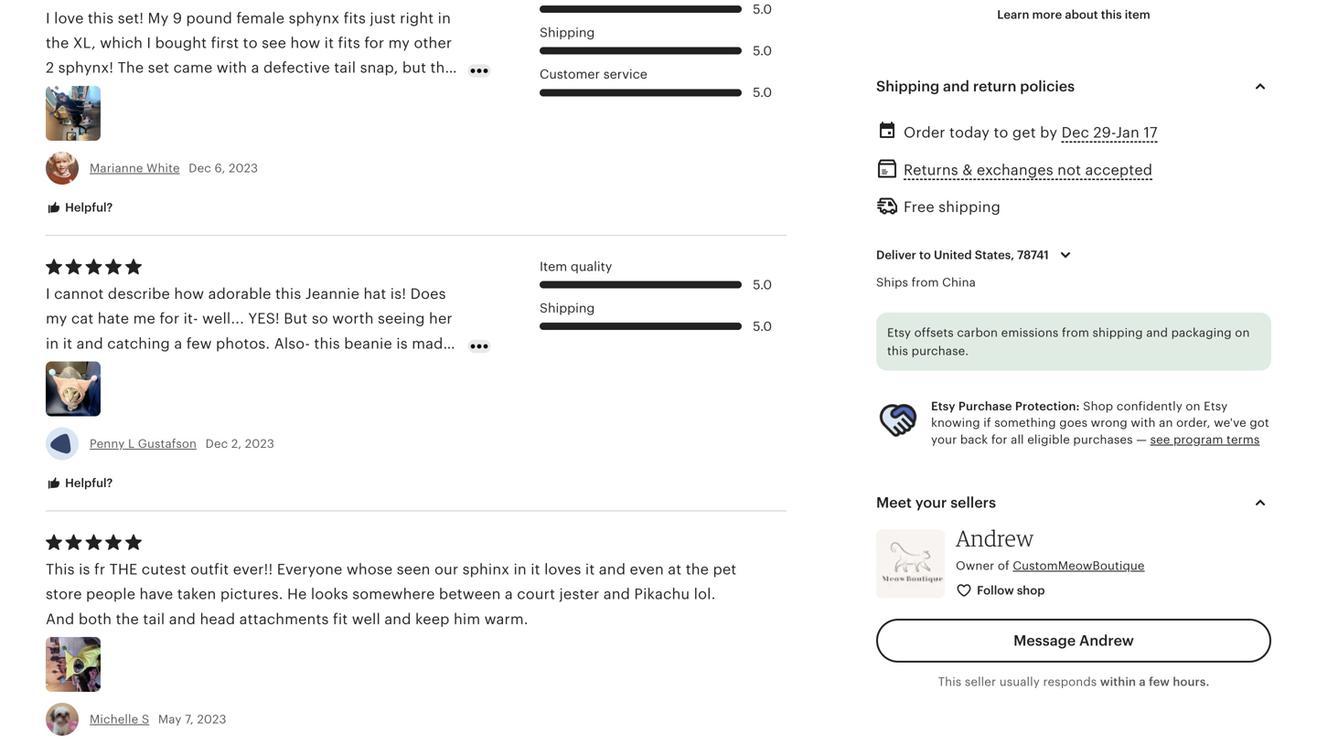 Task type: describe. For each thing, give the bounding box(es) containing it.
helpful? for penny l gustafson dec 2, 2023
[[62, 476, 113, 490]]

customer
[[540, 67, 600, 82]]

purchase.
[[912, 344, 969, 358]]

meet your sellers button
[[860, 481, 1288, 525]]

shipping and return policies
[[876, 78, 1075, 95]]

love
[[54, 10, 84, 26]]

he
[[287, 586, 307, 603]]

shipping for marianne white dec 6, 2023
[[540, 25, 595, 40]]

of
[[998, 559, 1010, 573]]

penny
[[90, 437, 125, 451]]

sphinx
[[462, 561, 510, 578]]

0 horizontal spatial i
[[46, 10, 50, 26]]

seen
[[397, 561, 430, 578]]

get
[[1012, 124, 1036, 141]]

around!
[[135, 109, 190, 126]]

and down taken
[[169, 611, 196, 628]]

defective
[[263, 60, 330, 76]]

white
[[146, 161, 180, 175]]

follow shop
[[977, 584, 1045, 598]]

set
[[148, 60, 169, 76]]

is
[[79, 561, 90, 578]]

l
[[128, 437, 135, 451]]

message andrew
[[1013, 633, 1134, 650]]

shipping and return policies button
[[860, 64, 1288, 108]]

your inside dropdown button
[[915, 495, 947, 511]]

owner
[[956, 559, 994, 573]]

hours.
[[1173, 676, 1209, 689]]

if
[[983, 416, 991, 430]]

pikachu
[[634, 586, 690, 603]]

andrew inside message andrew button
[[1079, 633, 1134, 650]]

1 horizontal spatial it
[[531, 561, 540, 578]]

and inside 'etsy offsets carbon emissions from shipping and packaging on this purchase.'
[[1146, 326, 1168, 340]]

cutest
[[142, 561, 186, 578]]

all inside shop confidently on etsy knowing if something goes wrong with an order, we've got your back for all eligible purchases —
[[1011, 433, 1024, 447]]

follow
[[977, 584, 1014, 598]]

0 vertical spatial dec
[[1061, 124, 1089, 141]]

penny l gustafson link
[[90, 437, 197, 451]]

for inside shop confidently on etsy knowing if something goes wrong with an order, we've got your back for all eligible purchases —
[[991, 433, 1008, 447]]

pound
[[186, 10, 232, 26]]

program
[[1173, 433, 1223, 447]]

the right at
[[686, 561, 709, 578]]

5 5.0 from the top
[[753, 319, 772, 334]]

1 vertical spatial 2023
[[245, 437, 274, 451]]

and right jester
[[603, 586, 630, 603]]

but
[[402, 60, 426, 76]]

attachments
[[239, 611, 329, 628]]

etsy for etsy offsets carbon emissions from shipping and packaging on this purchase.
[[887, 326, 911, 340]]

see program terms link
[[1150, 433, 1260, 447]]

4 5.0 from the top
[[753, 277, 772, 292]]

it inside i love this set! my 9 pound female sphynx fits just right in the xl, which i bought first to see how it fits for my other 2 sphynx! the set came with a defective tail snap, but the seller promptly sent a replacement tail for no charge. excellent all around!
[[324, 35, 334, 51]]

not
[[1057, 162, 1081, 178]]

all inside i love this set! my 9 pound female sphynx fits just right in the xl, which i bought first to see how it fits for my other 2 sphynx! the set came with a defective tail snap, but the seller promptly sent a replacement tail for no charge. excellent all around!
[[115, 109, 131, 126]]

deliver to united states, 78741
[[876, 248, 1049, 262]]

people
[[86, 586, 136, 603]]

shipping inside dropdown button
[[876, 78, 939, 95]]

well
[[352, 611, 380, 628]]

custommeowboutique
[[1013, 559, 1145, 573]]

this inside i love this set! my 9 pound female sphynx fits just right in the xl, which i bought first to see how it fits for my other 2 sphynx! the set came with a defective tail snap, but the seller promptly sent a replacement tail for no charge. excellent all around!
[[88, 10, 114, 26]]

s
[[142, 713, 149, 727]]

a left few
[[1139, 676, 1146, 689]]

deliver to united states, 78741 button
[[862, 236, 1090, 274]]

2
[[46, 60, 54, 76]]

something
[[994, 416, 1056, 430]]

about
[[1065, 8, 1098, 22]]

order today to get by dec 29-jan 17
[[904, 124, 1158, 141]]

within
[[1100, 676, 1136, 689]]

returns & exchanges not accepted button
[[904, 157, 1153, 184]]

ever!!
[[233, 561, 273, 578]]

few
[[1149, 676, 1170, 689]]

etsy for etsy purchase protection:
[[931, 400, 955, 413]]

0 vertical spatial from
[[911, 276, 939, 289]]

keep
[[415, 611, 450, 628]]

ships
[[876, 276, 908, 289]]

1 vertical spatial tail
[[298, 85, 320, 101]]

free
[[904, 199, 935, 215]]

everyone
[[277, 561, 342, 578]]

packaging
[[1171, 326, 1232, 340]]

carbon
[[957, 326, 998, 340]]

order,
[[1176, 416, 1211, 430]]

and left even
[[599, 561, 626, 578]]

view details of this review photo by michelle s image
[[46, 637, 101, 692]]

your inside shop confidently on etsy knowing if something goes wrong with an order, we've got your back for all eligible purchases —
[[931, 433, 957, 447]]

0 vertical spatial fits
[[344, 10, 366, 26]]

in for sphinx
[[514, 561, 527, 578]]

jester
[[559, 586, 599, 603]]

fr
[[94, 561, 105, 578]]

2 vertical spatial dec
[[205, 437, 228, 451]]

see program terms
[[1150, 433, 1260, 447]]

between
[[439, 586, 501, 603]]

andrew owner of custommeowboutique
[[956, 525, 1145, 573]]

wrong
[[1091, 416, 1128, 430]]

protection:
[[1015, 400, 1080, 413]]

this inside dropdown button
[[1101, 8, 1122, 22]]

sellers
[[950, 495, 996, 511]]

this is fr the cutest outfit ever!! everyone whose seen our sphinx in it loves it and even at the pet store people have taken pictures. he looks somewhere between a court jester and pikachu lol. and both the tail and head attachments fit well and keep him warm.
[[46, 561, 737, 628]]

responds
[[1043, 676, 1097, 689]]

andrew image
[[876, 530, 945, 599]]

emissions
[[1001, 326, 1059, 340]]

1 vertical spatial dec
[[189, 161, 211, 175]]

a right sent
[[192, 85, 200, 101]]

excellent
[[46, 109, 111, 126]]

court
[[517, 586, 555, 603]]

whose
[[347, 561, 393, 578]]

2 horizontal spatial to
[[994, 124, 1008, 141]]

united
[[934, 248, 972, 262]]

even
[[630, 561, 664, 578]]

and down "somewhere"
[[384, 611, 411, 628]]

the
[[109, 561, 138, 578]]

order
[[904, 124, 945, 141]]



Task type: vqa. For each thing, say whether or not it's contained in the screenshot.
got
yes



Task type: locate. For each thing, give the bounding box(es) containing it.
1 vertical spatial in
[[514, 561, 527, 578]]

helpful? button down "penny"
[[32, 467, 127, 501]]

2 horizontal spatial tail
[[334, 60, 356, 76]]

0 horizontal spatial in
[[438, 10, 451, 26]]

1 vertical spatial with
[[1131, 416, 1156, 430]]

pet
[[713, 561, 737, 578]]

2 helpful? from the top
[[62, 476, 113, 490]]

my
[[388, 35, 410, 51]]

it right how
[[324, 35, 334, 51]]

exchanges
[[977, 162, 1053, 178]]

helpful? down marianne
[[62, 201, 113, 214]]

gustafson
[[138, 437, 197, 451]]

view details of this review photo by penny l gustafson image
[[46, 362, 101, 417]]

i down "my"
[[147, 35, 151, 51]]

your right "meet"
[[915, 495, 947, 511]]

came
[[173, 60, 213, 76]]

1 vertical spatial this
[[938, 676, 962, 689]]

2023 right 2,
[[245, 437, 274, 451]]

1 horizontal spatial in
[[514, 561, 527, 578]]

to left "get"
[[994, 124, 1008, 141]]

1 vertical spatial andrew
[[1079, 633, 1134, 650]]

2 horizontal spatial this
[[1101, 8, 1122, 22]]

0 vertical spatial tail
[[334, 60, 356, 76]]

shipping up shop
[[1093, 326, 1143, 340]]

3 5.0 from the top
[[753, 85, 772, 100]]

0 horizontal spatial for
[[324, 85, 344, 101]]

your down knowing
[[931, 433, 957, 447]]

from right emissions
[[1062, 326, 1089, 340]]

all down something
[[1011, 433, 1024, 447]]

a up warm.
[[505, 586, 513, 603]]

0 vertical spatial for
[[364, 35, 384, 51]]

etsy offsets carbon emissions from shipping and packaging on this purchase.
[[887, 326, 1250, 358]]

etsy inside 'etsy offsets carbon emissions from shipping and packaging on this purchase.'
[[887, 326, 911, 340]]

may
[[158, 713, 182, 727]]

this left usually
[[938, 676, 962, 689]]

0 horizontal spatial with
[[217, 60, 247, 76]]

0 horizontal spatial to
[[243, 35, 258, 51]]

0 vertical spatial in
[[438, 10, 451, 26]]

andrew up of
[[956, 525, 1034, 552]]

female
[[236, 10, 285, 26]]

0 vertical spatial on
[[1235, 326, 1250, 340]]

1 vertical spatial to
[[994, 124, 1008, 141]]

this seller usually responds within a few hours.
[[938, 676, 1209, 689]]

etsy inside shop confidently on etsy knowing if something goes wrong with an order, we've got your back for all eligible purchases —
[[1204, 400, 1228, 413]]

helpful? down "penny"
[[62, 476, 113, 490]]

on inside shop confidently on etsy knowing if something goes wrong with an order, we've got your back for all eligible purchases —
[[1186, 400, 1201, 413]]

2 vertical spatial tail
[[143, 611, 165, 628]]

and left packaging
[[1146, 326, 1168, 340]]

all down promptly
[[115, 109, 131, 126]]

2023 for pound
[[229, 161, 258, 175]]

meet your sellers
[[876, 495, 996, 511]]

1 horizontal spatial andrew
[[1079, 633, 1134, 650]]

china
[[942, 276, 976, 289]]

1 vertical spatial shipping
[[1093, 326, 1143, 340]]

how
[[290, 35, 320, 51]]

1 vertical spatial for
[[324, 85, 344, 101]]

from inside 'etsy offsets carbon emissions from shipping and packaging on this purchase.'
[[1062, 326, 1089, 340]]

which
[[100, 35, 143, 51]]

dec left 2,
[[205, 437, 228, 451]]

from right ships
[[911, 276, 939, 289]]

penny l gustafson dec 2, 2023
[[90, 437, 274, 451]]

1 horizontal spatial on
[[1235, 326, 1250, 340]]

1 horizontal spatial etsy
[[931, 400, 955, 413]]

it up jester
[[585, 561, 595, 578]]

shop confidently on etsy knowing if something goes wrong with an order, we've got your back for all eligible purchases —
[[931, 400, 1269, 447]]

this inside 'etsy offsets carbon emissions from shipping and packaging on this purchase.'
[[887, 344, 908, 358]]

view details of this review photo by marianne white image
[[46, 86, 101, 141]]

the down other
[[430, 60, 454, 76]]

dec left 6,
[[189, 161, 211, 175]]

shipping down item quality
[[540, 301, 595, 316]]

on up order,
[[1186, 400, 1201, 413]]

1 vertical spatial all
[[1011, 433, 1024, 447]]

dec right by
[[1061, 124, 1089, 141]]

0 horizontal spatial on
[[1186, 400, 1201, 413]]

2 vertical spatial to
[[919, 248, 931, 262]]

to
[[243, 35, 258, 51], [994, 124, 1008, 141], [919, 248, 931, 262]]

all
[[115, 109, 131, 126], [1011, 433, 1024, 447]]

for
[[364, 35, 384, 51], [324, 85, 344, 101], [991, 433, 1008, 447]]

see down female
[[262, 35, 286, 51]]

both
[[79, 611, 112, 628]]

a
[[251, 60, 259, 76], [192, 85, 200, 101], [505, 586, 513, 603], [1139, 676, 1146, 689]]

a up replacement
[[251, 60, 259, 76]]

we've
[[1214, 416, 1246, 430]]

for left no
[[324, 85, 344, 101]]

to inside i love this set! my 9 pound female sphynx fits just right in the xl, which i bought first to see how it fits for my other 2 sphynx! the set came with a defective tail snap, but the seller promptly sent a replacement tail for no charge. excellent all around!
[[243, 35, 258, 51]]

1 vertical spatial see
[[1150, 433, 1170, 447]]

this left item on the right top of the page
[[1101, 8, 1122, 22]]

shop
[[1017, 584, 1045, 598]]

today
[[949, 124, 990, 141]]

shipping up customer
[[540, 25, 595, 40]]

1 helpful? button from the top
[[32, 191, 127, 225]]

shipping down &
[[939, 199, 1001, 215]]

0 vertical spatial andrew
[[956, 525, 1034, 552]]

0 horizontal spatial all
[[115, 109, 131, 126]]

this left the is
[[46, 561, 75, 578]]

1 vertical spatial from
[[1062, 326, 1089, 340]]

and left 'return'
[[943, 78, 969, 95]]

2023 right 6,
[[229, 161, 258, 175]]

for right back
[[991, 433, 1008, 447]]

0 vertical spatial shipping
[[540, 25, 595, 40]]

in inside this is fr the cutest outfit ever!! everyone whose seen our sphinx in it loves it and even at the pet store people have taken pictures. he looks somewhere between a court jester and pikachu lol. and both the tail and head attachments fit well and keep him warm.
[[514, 561, 527, 578]]

0 vertical spatial see
[[262, 35, 286, 51]]

warm.
[[484, 611, 528, 628]]

&
[[962, 162, 973, 178]]

0 vertical spatial to
[[243, 35, 258, 51]]

1 horizontal spatial from
[[1062, 326, 1089, 340]]

michelle s link
[[90, 713, 149, 727]]

this for this seller usually responds within a few hours.
[[938, 676, 962, 689]]

free shipping
[[904, 199, 1001, 215]]

the up the 2
[[46, 35, 69, 51]]

this for this is fr the cutest outfit ever!! everyone whose seen our sphinx in it loves it and even at the pet store people have taken pictures. he looks somewhere between a court jester and pikachu lol. and both the tail and head attachments fit well and keep him warm.
[[46, 561, 75, 578]]

2023 for ever!!
[[197, 713, 226, 727]]

shipping up order at the top of page
[[876, 78, 939, 95]]

etsy up "we've"
[[1204, 400, 1228, 413]]

helpful? button for marianne white
[[32, 191, 127, 225]]

etsy left offsets
[[887, 326, 911, 340]]

tail down have
[[143, 611, 165, 628]]

2 5.0 from the top
[[753, 43, 772, 58]]

17
[[1144, 124, 1158, 141]]

loves
[[544, 561, 581, 578]]

—
[[1136, 433, 1147, 447]]

your
[[931, 433, 957, 447], [915, 495, 947, 511]]

1 vertical spatial seller
[[965, 676, 996, 689]]

0 vertical spatial helpful? button
[[32, 191, 127, 225]]

promptly
[[88, 85, 153, 101]]

lol.
[[694, 586, 716, 603]]

2 vertical spatial 2023
[[197, 713, 226, 727]]

in up other
[[438, 10, 451, 26]]

with
[[217, 60, 247, 76], [1131, 416, 1156, 430]]

pictures.
[[220, 586, 283, 603]]

andrew up within
[[1079, 633, 1134, 650]]

states,
[[975, 248, 1014, 262]]

2 vertical spatial for
[[991, 433, 1008, 447]]

helpful? button for penny l gustafson
[[32, 467, 127, 501]]

jan
[[1116, 124, 1140, 141]]

with inside i love this set! my 9 pound female sphynx fits just right in the xl, which i bought first to see how it fits for my other 2 sphynx! the set came with a defective tail snap, but the seller promptly sent a replacement tail for no charge. excellent all around!
[[217, 60, 247, 76]]

tail down defective
[[298, 85, 320, 101]]

0 vertical spatial i
[[46, 10, 50, 26]]

1 horizontal spatial i
[[147, 35, 151, 51]]

marianne white dec 6, 2023
[[90, 161, 258, 175]]

1 horizontal spatial this
[[938, 676, 962, 689]]

on inside 'etsy offsets carbon emissions from shipping and packaging on this purchase.'
[[1235, 326, 1250, 340]]

0 vertical spatial your
[[931, 433, 957, 447]]

the
[[118, 60, 144, 76]]

0 horizontal spatial etsy
[[887, 326, 911, 340]]

to inside dropdown button
[[919, 248, 931, 262]]

1 horizontal spatial all
[[1011, 433, 1024, 447]]

1 horizontal spatial to
[[919, 248, 931, 262]]

i love this set! my 9 pound female sphynx fits just right in the xl, which i bought first to see how it fits for my other 2 sphynx! the set came with a defective tail snap, but the seller promptly sent a replacement tail for no charge. excellent all around!
[[46, 10, 454, 126]]

set!
[[118, 10, 144, 26]]

0 horizontal spatial shipping
[[939, 199, 1001, 215]]

item
[[540, 259, 567, 274]]

with up —
[[1131, 416, 1156, 430]]

in inside i love this set! my 9 pound female sphynx fits just right in the xl, which i bought first to see how it fits for my other 2 sphynx! the set came with a defective tail snap, but the seller promptly sent a replacement tail for no charge. excellent all around!
[[438, 10, 451, 26]]

tail inside this is fr the cutest outfit ever!! everyone whose seen our sphinx in it loves it and even at the pet store people have taken pictures. he looks somewhere between a court jester and pikachu lol. and both the tail and head attachments fit well and keep him warm.
[[143, 611, 165, 628]]

etsy
[[887, 326, 911, 340], [931, 400, 955, 413], [1204, 400, 1228, 413]]

the down the people
[[116, 611, 139, 628]]

head
[[200, 611, 235, 628]]

andrew inside andrew owner of custommeowboutique
[[956, 525, 1034, 552]]

bought
[[155, 35, 207, 51]]

2023 right '7,'
[[197, 713, 226, 727]]

0 horizontal spatial andrew
[[956, 525, 1034, 552]]

seller up excellent
[[46, 85, 84, 101]]

0 vertical spatial all
[[115, 109, 131, 126]]

charge.
[[371, 85, 425, 101]]

see down an
[[1150, 433, 1170, 447]]

1 horizontal spatial seller
[[965, 676, 996, 689]]

2 horizontal spatial it
[[585, 561, 595, 578]]

shipping for penny l gustafson dec 2, 2023
[[540, 301, 595, 316]]

quality
[[571, 259, 612, 274]]

this
[[46, 561, 75, 578], [938, 676, 962, 689]]

2 horizontal spatial etsy
[[1204, 400, 1228, 413]]

0 vertical spatial helpful?
[[62, 201, 113, 214]]

learn more about this item button
[[983, 0, 1164, 31]]

goes
[[1059, 416, 1088, 430]]

1 horizontal spatial see
[[1150, 433, 1170, 447]]

1 helpful? from the top
[[62, 201, 113, 214]]

0 horizontal spatial from
[[911, 276, 939, 289]]

see inside i love this set! my 9 pound female sphynx fits just right in the xl, which i bought first to see how it fits for my other 2 sphynx! the set came with a defective tail snap, but the seller promptly sent a replacement tail for no charge. excellent all around!
[[262, 35, 286, 51]]

0 vertical spatial shipping
[[939, 199, 1001, 215]]

0 vertical spatial with
[[217, 60, 247, 76]]

on right packaging
[[1235, 326, 1250, 340]]

returns & exchanges not accepted
[[904, 162, 1153, 178]]

fit
[[333, 611, 348, 628]]

1 vertical spatial on
[[1186, 400, 1201, 413]]

item
[[1125, 8, 1150, 22]]

0 vertical spatial this
[[46, 561, 75, 578]]

sent
[[157, 85, 188, 101]]

1 horizontal spatial this
[[887, 344, 908, 358]]

1 vertical spatial your
[[915, 495, 947, 511]]

1 horizontal spatial shipping
[[1093, 326, 1143, 340]]

for left my
[[364, 35, 384, 51]]

2,
[[231, 437, 242, 451]]

back
[[960, 433, 988, 447]]

terms
[[1227, 433, 1260, 447]]

0 horizontal spatial this
[[88, 10, 114, 26]]

fits
[[344, 10, 366, 26], [338, 35, 360, 51]]

see
[[262, 35, 286, 51], [1150, 433, 1170, 447]]

returns
[[904, 162, 958, 178]]

it up court on the left of the page
[[531, 561, 540, 578]]

7,
[[185, 713, 194, 727]]

etsy purchase protection:
[[931, 400, 1080, 413]]

i left love
[[46, 10, 50, 26]]

tail
[[334, 60, 356, 76], [298, 85, 320, 101], [143, 611, 165, 628]]

1 vertical spatial helpful? button
[[32, 467, 127, 501]]

1 horizontal spatial with
[[1131, 416, 1156, 430]]

0 horizontal spatial tail
[[143, 611, 165, 628]]

1 horizontal spatial for
[[364, 35, 384, 51]]

2 vertical spatial shipping
[[540, 301, 595, 316]]

marianne white link
[[90, 161, 180, 175]]

fits left the just
[[344, 10, 366, 26]]

0 horizontal spatial this
[[46, 561, 75, 578]]

0 horizontal spatial seller
[[46, 85, 84, 101]]

this left purchase.
[[887, 344, 908, 358]]

a inside this is fr the cutest outfit ever!! everyone whose seen our sphinx in it loves it and even at the pet store people have taken pictures. he looks somewhere between a court jester and pikachu lol. and both the tail and head attachments fit well and keep him warm.
[[505, 586, 513, 603]]

1 horizontal spatial tail
[[298, 85, 320, 101]]

michelle
[[90, 713, 138, 727]]

and inside dropdown button
[[943, 78, 969, 95]]

purchase
[[958, 400, 1012, 413]]

shipping inside 'etsy offsets carbon emissions from shipping and packaging on this purchase.'
[[1093, 326, 1143, 340]]

this up xl,
[[88, 10, 114, 26]]

seller inside i love this set! my 9 pound female sphynx fits just right in the xl, which i bought first to see how it fits for my other 2 sphynx! the set came with a defective tail snap, but the seller promptly sent a replacement tail for no charge. excellent all around!
[[46, 85, 84, 101]]

meet
[[876, 495, 912, 511]]

helpful? button down marianne
[[32, 191, 127, 225]]

purchases
[[1073, 433, 1133, 447]]

1 vertical spatial shipping
[[876, 78, 939, 95]]

etsy up knowing
[[931, 400, 955, 413]]

78741
[[1017, 248, 1049, 262]]

to right first
[[243, 35, 258, 51]]

shop
[[1083, 400, 1113, 413]]

confidently
[[1117, 400, 1182, 413]]

somewhere
[[352, 586, 435, 603]]

helpful? for marianne white dec 6, 2023
[[62, 201, 113, 214]]

store
[[46, 586, 82, 603]]

fits up snap,
[[338, 35, 360, 51]]

in up court on the left of the page
[[514, 561, 527, 578]]

by
[[1040, 124, 1057, 141]]

message andrew button
[[876, 619, 1271, 663]]

0 vertical spatial 2023
[[229, 161, 258, 175]]

in for right
[[438, 10, 451, 26]]

0 horizontal spatial see
[[262, 35, 286, 51]]

1 vertical spatial helpful?
[[62, 476, 113, 490]]

this inside this is fr the cutest outfit ever!! everyone whose seen our sphinx in it loves it and even at the pet store people have taken pictures. he looks somewhere between a court jester and pikachu lol. and both the tail and head attachments fit well and keep him warm.
[[46, 561, 75, 578]]

1 5.0 from the top
[[753, 2, 772, 16]]

taken
[[177, 586, 216, 603]]

0 vertical spatial seller
[[46, 85, 84, 101]]

2 helpful? button from the top
[[32, 467, 127, 501]]

0 horizontal spatial it
[[324, 35, 334, 51]]

no
[[348, 85, 367, 101]]

learn
[[997, 8, 1029, 22]]

1 vertical spatial fits
[[338, 35, 360, 51]]

seller left usually
[[965, 676, 996, 689]]

in
[[438, 10, 451, 26], [514, 561, 527, 578]]

to up ships from china
[[919, 248, 931, 262]]

and
[[46, 611, 74, 628]]

with down first
[[217, 60, 247, 76]]

accepted
[[1085, 162, 1153, 178]]

2 horizontal spatial for
[[991, 433, 1008, 447]]

1 vertical spatial i
[[147, 35, 151, 51]]

with inside shop confidently on etsy knowing if something goes wrong with an order, we've got your back for all eligible purchases —
[[1131, 416, 1156, 430]]

tail up no
[[334, 60, 356, 76]]



